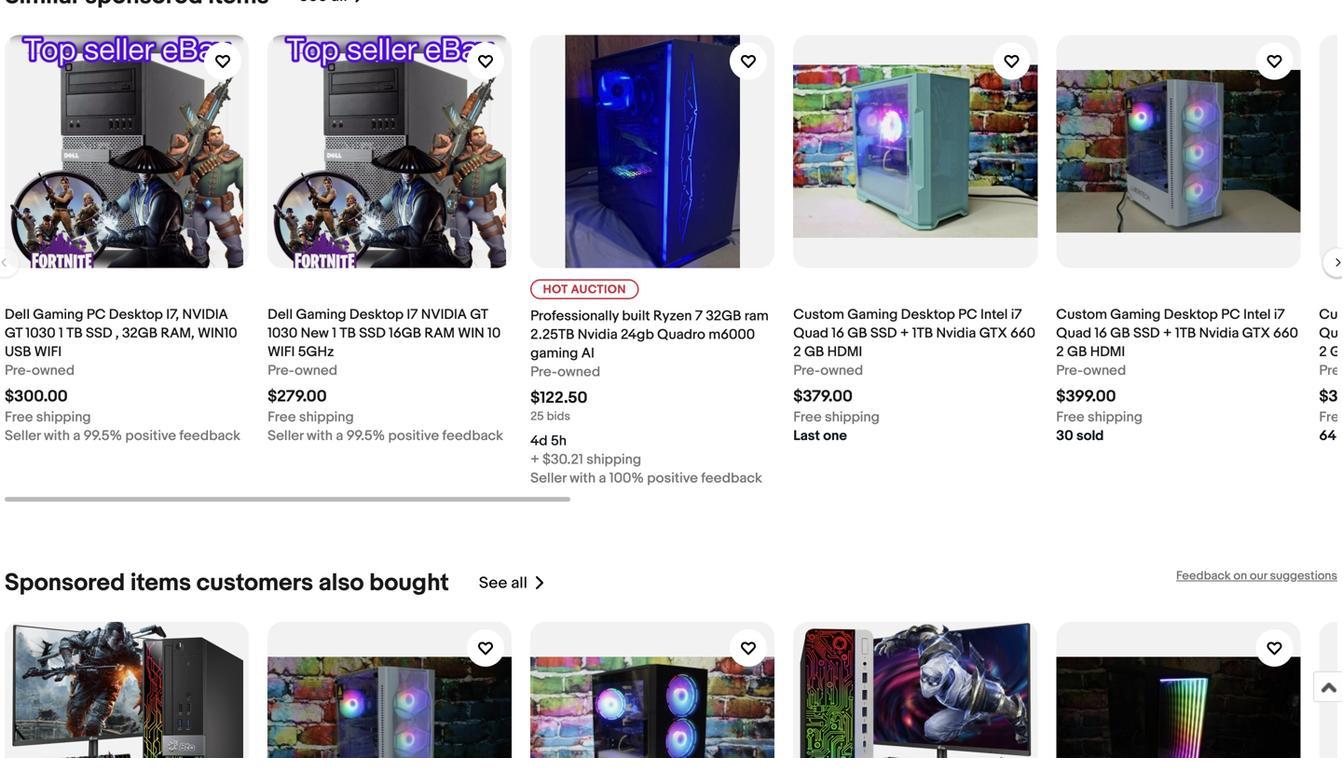 Task type: locate. For each thing, give the bounding box(es) containing it.
2 horizontal spatial positive
[[647, 470, 698, 487]]

shipping down $279.00 text field
[[299, 409, 354, 426]]

sponsored items customers also bought
[[5, 569, 449, 598]]

1 right new
[[332, 325, 337, 342]]

auction
[[571, 282, 627, 297]]

2 1tb from the left
[[1176, 325, 1197, 342]]

0 vertical spatial gt
[[470, 306, 488, 323]]

free inside the custom gaming desktop pc intel i7 quad 16 gb ssd + 1tb nvidia gtx 660 2 gb hdmi pre-owned $379.00 free shipping last one
[[794, 409, 822, 426]]

0 horizontal spatial pc
[[87, 306, 106, 323]]

1
[[59, 325, 63, 342], [332, 325, 337, 342]]

ssd
[[86, 325, 112, 342], [359, 325, 386, 342], [871, 325, 897, 342], [1134, 325, 1160, 342]]

positive inside dell gaming pc desktop i7, nvidia gt 1030 1 tb ssd , 32gb ram, win10 usb wifi pre-owned $300.00 free shipping seller with a 99.5% positive feedback
[[125, 427, 176, 444]]

pc for $399.00
[[1222, 306, 1241, 323]]

desktop inside "dell gaming desktop i7 nvidia gt 1030 new  1 tb ssd  16gb ram  win 10 wifi 5ghz pre-owned $279.00 free shipping seller with a 99.5% positive feedback"
[[350, 306, 404, 323]]

2 tb from the left
[[340, 325, 356, 342]]

Free shipping text field
[[268, 408, 354, 427], [794, 408, 880, 427], [1057, 408, 1143, 427]]

pc
[[87, 306, 106, 323], [959, 306, 978, 323], [1222, 306, 1241, 323]]

with
[[44, 427, 70, 444], [307, 427, 333, 444], [570, 470, 596, 487]]

2 inside custom gaming desktop pc intel i7 quad 16 gb ssd + 1tb nvidia gtx 660 2 gb hdmi pre-owned $399.00 free shipping 30 sold
[[1057, 344, 1065, 360]]

free shipping text field up "sold"
[[1057, 408, 1143, 427]]

0 horizontal spatial pre-owned text field
[[5, 361, 75, 380]]

gaming inside custom gaming desktop pc intel i7 quad 16 gb ssd + 1tb nvidia gtx 660 2 gb hdmi pre-owned $399.00 free shipping 30 sold
[[1111, 306, 1161, 323]]

seller inside "dell gaming desktop i7 nvidia gt 1030 new  1 tb ssd  16gb ram  win 10 wifi 5ghz pre-owned $279.00 free shipping seller with a 99.5% positive feedback"
[[268, 427, 304, 444]]

pre-owned text field up "$399.00" on the bottom
[[1057, 361, 1127, 380]]

Pre-owned text field
[[268, 361, 338, 380], [794, 361, 864, 380]]

with inside "dell gaming desktop i7 nvidia gt 1030 new  1 tb ssd  16gb ram  win 10 wifi 5ghz pre-owned $279.00 free shipping seller with a 99.5% positive feedback"
[[307, 427, 333, 444]]

1tb for $379.00
[[913, 325, 934, 342]]

1tb inside the custom gaming desktop pc intel i7 quad 16 gb ssd + 1tb nvidia gtx 660 2 gb hdmi pre-owned $379.00 free shipping last one
[[913, 325, 934, 342]]

custom right ram
[[794, 306, 845, 323]]

gt up usb
[[5, 325, 22, 342]]

0 horizontal spatial 660
[[1011, 325, 1036, 342]]

+ inside 'professionally built ryzen 7 32gb ram 2.25tb  nvidia 24gb quadro m6000 gaming ai pre-owned $122.50 25 bids 4d 5h + $30.21 shipping seller with a 100% positive feedback'
[[531, 451, 540, 468]]

dell for $279.00
[[268, 306, 293, 323]]

1030 left new
[[268, 325, 298, 342]]

4 free from the left
[[1057, 409, 1085, 426]]

Pre-owned text field
[[5, 361, 75, 380], [1057, 361, 1127, 380], [531, 363, 601, 381]]

tb left , at the top of page
[[66, 325, 83, 342]]

shipping inside custom gaming desktop pc intel i7 quad 16 gb ssd + 1tb nvidia gtx 660 2 gb hdmi pre-owned $399.00 free shipping 30 sold
[[1088, 409, 1143, 426]]

2 660 from the left
[[1274, 325, 1299, 342]]

pre- up $279.00 text field
[[268, 362, 295, 379]]

1 horizontal spatial hdmi
[[1091, 344, 1126, 360]]

$279.00 text field
[[268, 387, 327, 406]]

see all link
[[479, 569, 546, 598]]

0 horizontal spatial 32gb
[[122, 325, 158, 342]]

also
[[319, 569, 364, 598]]

hdmi
[[828, 344, 863, 360], [1091, 344, 1126, 360]]

1 ssd from the left
[[86, 325, 112, 342]]

desktop
[[109, 306, 163, 323], [350, 306, 404, 323], [901, 306, 956, 323], [1164, 306, 1219, 323]]

1 horizontal spatial free shipping text field
[[794, 408, 880, 427]]

1 wifi from the left
[[34, 344, 62, 360]]

2 dell from the left
[[268, 306, 293, 323]]

2 horizontal spatial seller
[[531, 470, 567, 487]]

suggestions
[[1271, 569, 1338, 583]]

see all
[[479, 573, 528, 593]]

660 inside custom gaming desktop pc intel i7 quad 16 gb ssd + 1tb nvidia gtx 660 2 gb hdmi pre-owned $399.00 free shipping 30 sold
[[1274, 325, 1299, 342]]

tb inside "dell gaming desktop i7 nvidia gt 1030 new  1 tb ssd  16gb ram  win 10 wifi 5ghz pre-owned $279.00 free shipping seller with a 99.5% positive feedback"
[[340, 325, 356, 342]]

1 dell from the left
[[5, 306, 30, 323]]

owned down 5ghz at the left of the page
[[295, 362, 338, 379]]

gt up win
[[470, 306, 488, 323]]

2
[[794, 344, 802, 360], [1057, 344, 1065, 360]]

quad for $379.00
[[794, 325, 829, 342]]

pre- inside dell gaming pc desktop i7, nvidia gt 1030 1 tb ssd , 32gb ram, win10 usb wifi pre-owned $300.00 free shipping seller with a 99.5% positive feedback
[[5, 362, 32, 379]]

32gb up m6000
[[706, 308, 742, 324]]

$379.00 text field
[[794, 387, 853, 406]]

1 for $279.00
[[332, 325, 337, 342]]

feedback
[[179, 427, 241, 444], [442, 427, 504, 444], [701, 470, 763, 487]]

2 wifi from the left
[[268, 344, 295, 360]]

2 nvidia from the left
[[421, 306, 467, 323]]

tb for $279.00
[[340, 325, 356, 342]]

intel
[[981, 306, 1008, 323], [1244, 306, 1271, 323]]

shipping inside dell gaming pc desktop i7, nvidia gt 1030 1 tb ssd , 32gb ram, win10 usb wifi pre-owned $300.00 free shipping seller with a 99.5% positive feedback
[[36, 409, 91, 426]]

16
[[832, 325, 845, 342], [1095, 325, 1108, 342]]

pre- down gaming
[[531, 364, 558, 380]]

ssd inside "dell gaming desktop i7 nvidia gt 1030 new  1 tb ssd  16gb ram  win 10 wifi 5ghz pre-owned $279.00 free shipping seller with a 99.5% positive feedback"
[[359, 325, 386, 342]]

1 horizontal spatial 32gb
[[706, 308, 742, 324]]

99.5% for $300.00
[[84, 427, 122, 444]]

gtx inside custom gaming desktop pc intel i7 quad 16 gb ssd + 1tb nvidia gtx 660 2 gb hdmi pre-owned $399.00 free shipping 30 sold
[[1243, 325, 1271, 342]]

16 for $399.00
[[1095, 325, 1108, 342]]

16 inside the custom gaming desktop pc intel i7 quad 16 gb ssd + 1tb nvidia gtx 660 2 gb hdmi pre-owned $379.00 free shipping last one
[[832, 325, 845, 342]]

1030
[[26, 325, 56, 342], [268, 325, 298, 342]]

2 up $379.00
[[794, 344, 802, 360]]

0 horizontal spatial intel
[[981, 306, 1008, 323]]

gt
[[470, 306, 488, 323], [5, 325, 22, 342]]

1 1030 from the left
[[26, 325, 56, 342]]

feedback for $279.00
[[442, 427, 504, 444]]

1 660 from the left
[[1011, 325, 1036, 342]]

1 2 from the left
[[794, 344, 802, 360]]

gaming
[[33, 306, 83, 323], [296, 306, 346, 323], [848, 306, 898, 323], [1111, 306, 1161, 323]]

3 desktop from the left
[[901, 306, 956, 323]]

2 desktop from the left
[[350, 306, 404, 323]]

free down $300.00 text box
[[5, 409, 33, 426]]

positive inside "dell gaming desktop i7 nvidia gt 1030 new  1 tb ssd  16gb ram  win 10 wifi 5ghz pre-owned $279.00 free shipping seller with a 99.5% positive feedback"
[[388, 427, 439, 444]]

1 horizontal spatial quad
[[1057, 325, 1092, 342]]

1tb inside custom gaming desktop pc intel i7 quad 16 gb ssd + 1tb nvidia gtx 660 2 gb hdmi pre-owned $399.00 free shipping 30 sold
[[1176, 325, 1197, 342]]

3 free shipping text field from the left
[[1057, 408, 1143, 427]]

1 free from the left
[[5, 409, 33, 426]]

0 horizontal spatial wifi
[[34, 344, 62, 360]]

0 horizontal spatial 1030
[[26, 325, 56, 342]]

3 ssd from the left
[[871, 325, 897, 342]]

0 horizontal spatial a
[[73, 427, 80, 444]]

1 horizontal spatial 1
[[332, 325, 337, 342]]

1 horizontal spatial +
[[901, 325, 910, 342]]

intel for $399.00
[[1244, 306, 1271, 323]]

99.5% inside "dell gaming desktop i7 nvidia gt 1030 new  1 tb ssd  16gb ram  win 10 wifi 5ghz pre-owned $279.00 free shipping seller with a 99.5% positive feedback"
[[347, 427, 385, 444]]

0 horizontal spatial 16
[[832, 325, 845, 342]]

tb for $300.00
[[66, 325, 83, 342]]

dell inside "dell gaming desktop i7 nvidia gt 1030 new  1 tb ssd  16gb ram  win 10 wifi 5ghz pre-owned $279.00 free shipping seller with a 99.5% positive feedback"
[[268, 306, 293, 323]]

0 horizontal spatial 1
[[59, 325, 63, 342]]

pc inside the custom gaming desktop pc intel i7 quad 16 gb ssd + 1tb nvidia gtx 660 2 gb hdmi pre-owned $379.00 free shipping last one
[[959, 306, 978, 323]]

owned inside the custom gaming desktop pc intel i7 quad 16 gb ssd + 1tb nvidia gtx 660 2 gb hdmi pre-owned $379.00 free shipping last one
[[821, 362, 864, 379]]

i7 inside custom gaming desktop pc intel i7 quad 16 gb ssd + 1tb nvidia gtx 660 2 gb hdmi pre-owned $399.00 free shipping 30 sold
[[1275, 306, 1286, 323]]

last
[[794, 427, 821, 444]]

i7
[[1011, 306, 1022, 323], [1275, 306, 1286, 323]]

positive
[[125, 427, 176, 444], [388, 427, 439, 444], [647, 470, 698, 487]]

2 inside the custom gaming desktop pc intel i7 quad 16 gb ssd + 1tb nvidia gtx 660 2 gb hdmi pre-owned $379.00 free shipping last one
[[794, 344, 802, 360]]

free inside dell gaming pc desktop i7, nvidia gt 1030 1 tb ssd , 32gb ram, win10 usb wifi pre-owned $300.00 free shipping seller with a 99.5% positive feedback
[[5, 409, 33, 426]]

1030 inside dell gaming pc desktop i7, nvidia gt 1030 1 tb ssd , 32gb ram, win10 usb wifi pre-owned $300.00 free shipping seller with a 99.5% positive feedback
[[26, 325, 56, 342]]

feedback inside dell gaming pc desktop i7, nvidia gt 1030 1 tb ssd , 32gb ram, win10 usb wifi pre-owned $300.00 free shipping seller with a 99.5% positive feedback
[[179, 427, 241, 444]]

1 horizontal spatial with
[[307, 427, 333, 444]]

0 horizontal spatial dell
[[5, 306, 30, 323]]

1 horizontal spatial pre-owned text field
[[794, 361, 864, 380]]

660
[[1011, 325, 1036, 342], [1274, 325, 1299, 342]]

a inside "dell gaming desktop i7 nvidia gt 1030 new  1 tb ssd  16gb ram  win 10 wifi 5ghz pre-owned $279.00 free shipping seller with a 99.5% positive feedback"
[[336, 427, 343, 444]]

with down $279.00
[[307, 427, 333, 444]]

1 horizontal spatial pre-owned text field
[[531, 363, 601, 381]]

shipping inside "dell gaming desktop i7 nvidia gt 1030 new  1 tb ssd  16gb ram  win 10 wifi 5ghz pre-owned $279.00 free shipping seller with a 99.5% positive feedback"
[[299, 409, 354, 426]]

pre- inside the custom gaming desktop pc intel i7 quad 16 gb ssd + 1tb nvidia gtx 660 2 gb hdmi pre-owned $379.00 free shipping last one
[[794, 362, 821, 379]]

hdmi up "$399.00" on the bottom
[[1091, 344, 1126, 360]]

3 gaming from the left
[[848, 306, 898, 323]]

shipping up one at right bottom
[[825, 409, 880, 426]]

3 free from the left
[[794, 409, 822, 426]]

1 99.5% from the left
[[84, 427, 122, 444]]

2 horizontal spatial pc
[[1222, 306, 1241, 323]]

1 vertical spatial 32gb
[[122, 325, 158, 342]]

gb
[[848, 325, 868, 342], [1111, 325, 1131, 342], [805, 344, 825, 360], [1068, 344, 1088, 360]]

i7 inside the custom gaming desktop pc intel i7 quad 16 gb ssd + 1tb nvidia gtx 660 2 gb hdmi pre-owned $379.00 free shipping last one
[[1011, 306, 1022, 323]]

24gb
[[621, 326, 654, 343]]

positive for $279.00
[[388, 427, 439, 444]]

1 1tb from the left
[[913, 325, 934, 342]]

0 horizontal spatial pre-owned text field
[[268, 361, 338, 380]]

2 ssd from the left
[[359, 325, 386, 342]]

hdmi up $379.00
[[828, 344, 863, 360]]

Free shipping text field
[[5, 408, 91, 427]]

0 horizontal spatial i7
[[1011, 306, 1022, 323]]

owned up the $300.00
[[32, 362, 75, 379]]

2 horizontal spatial free shipping text field
[[1057, 408, 1143, 427]]

$300.00
[[5, 387, 68, 406]]

i7,
[[166, 306, 179, 323]]

1 desktop from the left
[[109, 306, 163, 323]]

2 i7 from the left
[[1275, 306, 1286, 323]]

ssd inside custom gaming desktop pc intel i7 quad 16 gb ssd + 1tb nvidia gtx 660 2 gb hdmi pre-owned $399.00 free shipping 30 sold
[[1134, 325, 1160, 342]]

shipping up 100%
[[587, 451, 642, 468]]

1 horizontal spatial tb
[[340, 325, 356, 342]]

owned up "$399.00" on the bottom
[[1084, 362, 1127, 379]]

1 horizontal spatial pc
[[959, 306, 978, 323]]

pre- inside custom gaming desktop pc intel i7 quad 16 gb ssd + 1tb nvidia gtx 660 2 gb hdmi pre-owned $399.00 free shipping 30 sold
[[1057, 362, 1084, 379]]

0 horizontal spatial seller
[[5, 427, 41, 444]]

Seller with a 99.5% positive feedback text field
[[5, 427, 241, 445]]

0 horizontal spatial 2
[[794, 344, 802, 360]]

free shipping text field for free
[[268, 408, 354, 427]]

4 desktop from the left
[[1164, 306, 1219, 323]]

1 vertical spatial gt
[[5, 325, 22, 342]]

owned down "ai" in the left top of the page
[[558, 364, 601, 380]]

2 horizontal spatial pre-owned text field
[[1057, 361, 1127, 380]]

1 horizontal spatial 16
[[1095, 325, 1108, 342]]

sponsored
[[5, 569, 125, 598]]

quad inside the custom gaming desktop pc intel i7 quad 16 gb ssd + 1tb nvidia gtx 660 2 gb hdmi pre-owned $379.00 free shipping last one
[[794, 325, 829, 342]]

4 ssd from the left
[[1134, 325, 1160, 342]]

2 1030 from the left
[[268, 325, 298, 342]]

tb inside dell gaming pc desktop i7, nvidia gt 1030 1 tb ssd , 32gb ram, win10 usb wifi pre-owned $300.00 free shipping seller with a 99.5% positive feedback
[[66, 325, 83, 342]]

1 hdmi from the left
[[828, 344, 863, 360]]

hdmi inside the custom gaming desktop pc intel i7 quad 16 gb ssd + 1tb nvidia gtx 660 2 gb hdmi pre-owned $379.00 free shipping last one
[[828, 344, 863, 360]]

1 horizontal spatial a
[[336, 427, 343, 444]]

feedback for $300.00
[[179, 427, 241, 444]]

99.5% inside dell gaming pc desktop i7, nvidia gt 1030 1 tb ssd , 32gb ram, win10 usb wifi pre-owned $300.00 free shipping seller with a 99.5% positive feedback
[[84, 427, 122, 444]]

pre-owned text field up $379.00
[[794, 361, 864, 380]]

with inside 'professionally built ryzen 7 32gb ram 2.25tb  nvidia 24gb quadro m6000 gaming ai pre-owned $122.50 25 bids 4d 5h + $30.21 shipping seller with a 100% positive feedback'
[[570, 470, 596, 487]]

1 horizontal spatial nvidia
[[937, 325, 977, 342]]

1 1 from the left
[[59, 325, 63, 342]]

free down $279.00 text field
[[268, 409, 296, 426]]

free up last
[[794, 409, 822, 426]]

with down free shipping text field
[[44, 427, 70, 444]]

gaming inside dell gaming pc desktop i7, nvidia gt 1030 1 tb ssd , 32gb ram, win10 usb wifi pre-owned $300.00 free shipping seller with a 99.5% positive feedback
[[33, 306, 83, 323]]

2 horizontal spatial feedback
[[701, 470, 763, 487]]

32gb
[[706, 308, 742, 324], [122, 325, 158, 342]]

pre- down usb
[[5, 362, 32, 379]]

25 bids text field
[[531, 409, 571, 424]]

items
[[130, 569, 191, 598]]

nvidia inside custom gaming desktop pc intel i7 quad 16 gb ssd + 1tb nvidia gtx 660 2 gb hdmi pre-owned $399.00 free shipping 30 sold
[[1200, 325, 1240, 342]]

gb up "$379.00" text field
[[805, 344, 825, 360]]

intel inside custom gaming desktop pc intel i7 quad 16 gb ssd + 1tb nvidia gtx 660 2 gb hdmi pre-owned $399.00 free shipping 30 sold
[[1244, 306, 1271, 323]]

1 horizontal spatial 660
[[1274, 325, 1299, 342]]

wifi right usb
[[34, 344, 62, 360]]

seller down free shipping text field
[[5, 427, 41, 444]]

1 horizontal spatial gt
[[470, 306, 488, 323]]

nvidia up ram
[[421, 306, 467, 323]]

1 nvidia from the left
[[182, 306, 228, 323]]

2 16 from the left
[[1095, 325, 1108, 342]]

16 for $379.00
[[832, 325, 845, 342]]

custom
[[794, 306, 845, 323], [1057, 306, 1108, 323]]

free inside custom gaming desktop pc intel i7 quad 16 gb ssd + 1tb nvidia gtx 660 2 gb hdmi pre-owned $399.00 free shipping 30 sold
[[1057, 409, 1085, 426]]

quad inside custom gaming desktop pc intel i7 quad 16 gb ssd + 1tb nvidia gtx 660 2 gb hdmi pre-owned $399.00 free shipping 30 sold
[[1057, 325, 1092, 342]]

shipping down the $300.00
[[36, 409, 91, 426]]

2 up "$399.00" on the bottom
[[1057, 344, 1065, 360]]

,
[[116, 325, 119, 342]]

Seller with a 100% positive feedback text field
[[531, 469, 763, 488]]

gtx inside the custom gaming desktop pc intel i7 quad 16 gb ssd + 1tb nvidia gtx 660 2 gb hdmi pre-owned $379.00 free shipping last one
[[980, 325, 1008, 342]]

free up the 30
[[1057, 409, 1085, 426]]

4d
[[531, 433, 548, 449]]

pre-
[[5, 362, 32, 379], [268, 362, 295, 379], [794, 362, 821, 379], [1057, 362, 1084, 379], [1320, 362, 1343, 379], [531, 364, 558, 380]]

32gb right , at the top of page
[[122, 325, 158, 342]]

1 tb from the left
[[66, 325, 83, 342]]

pc for $379.00
[[959, 306, 978, 323]]

gtx for $399.00
[[1243, 325, 1271, 342]]

1 horizontal spatial 99.5%
[[347, 427, 385, 444]]

1 inside "dell gaming desktop i7 nvidia gt 1030 new  1 tb ssd  16gb ram  win 10 wifi 5ghz pre-owned $279.00 free shipping seller with a 99.5% positive feedback"
[[332, 325, 337, 342]]

1 left , at the top of page
[[59, 325, 63, 342]]

1 horizontal spatial custom
[[1057, 306, 1108, 323]]

gb up $379.00
[[848, 325, 868, 342]]

gaming inside "dell gaming desktop i7 nvidia gt 1030 new  1 tb ssd  16gb ram  win 10 wifi 5ghz pre-owned $279.00 free shipping seller with a 99.5% positive feedback"
[[296, 306, 346, 323]]

1 free shipping text field from the left
[[268, 408, 354, 427]]

1 horizontal spatial feedback
[[442, 427, 504, 444]]

4 gaming from the left
[[1111, 306, 1161, 323]]

2 99.5% from the left
[[347, 427, 385, 444]]

seller for $300.00
[[5, 427, 41, 444]]

3 pc from the left
[[1222, 306, 1241, 323]]

1 horizontal spatial seller
[[268, 427, 304, 444]]

nvidia
[[937, 325, 977, 342], [1200, 325, 1240, 342], [578, 326, 618, 343]]

dell up usb
[[5, 306, 30, 323]]

tb
[[66, 325, 83, 342], [340, 325, 356, 342]]

s
[[1340, 427, 1343, 444]]

dell gaming desktop i7 nvidia gt 1030 new  1 tb ssd  16gb ram  win 10 wifi 5ghz pre-owned $279.00 free shipping seller with a 99.5% positive feedback
[[268, 306, 504, 444]]

$399.00 text field
[[1057, 387, 1117, 406]]

seller down $279.00
[[268, 427, 304, 444]]

nvidia inside dell gaming pc desktop i7, nvidia gt 1030 1 tb ssd , 32gb ram, win10 usb wifi pre-owned $300.00 free shipping seller with a 99.5% positive feedback
[[182, 306, 228, 323]]

seller
[[5, 427, 41, 444], [268, 427, 304, 444], [531, 470, 567, 487]]

99.5% for $279.00
[[347, 427, 385, 444]]

64 s text field
[[1320, 427, 1343, 445]]

see
[[479, 573, 508, 593]]

1030 up usb
[[26, 325, 56, 342]]

4d 5h text field
[[531, 432, 567, 450]]

2 free from the left
[[268, 409, 296, 426]]

cus pre- $36 free 64 s
[[1320, 306, 1343, 444]]

pre- up "$399.00" on the bottom
[[1057, 362, 1084, 379]]

2 horizontal spatial +
[[1164, 325, 1173, 342]]

1 gaming from the left
[[33, 306, 83, 323]]

None text field
[[299, 0, 347, 6]]

0 horizontal spatial nvidia
[[182, 306, 228, 323]]

desktop inside custom gaming desktop pc intel i7 quad 16 gb ssd + 1tb nvidia gtx 660 2 gb hdmi pre-owned $399.00 free shipping 30 sold
[[1164, 306, 1219, 323]]

professionally
[[531, 308, 619, 324]]

m6000
[[709, 326, 755, 343]]

pc inside custom gaming desktop pc intel i7 quad 16 gb ssd + 1tb nvidia gtx 660 2 gb hdmi pre-owned $399.00 free shipping 30 sold
[[1222, 306, 1241, 323]]

1 16 from the left
[[832, 325, 845, 342]]

quad up "$399.00" on the bottom
[[1057, 325, 1092, 342]]

gaming for $399.00
[[1111, 306, 1161, 323]]

feedback inside "dell gaming desktop i7 nvidia gt 1030 new  1 tb ssd  16gb ram  win 10 wifi 5ghz pre-owned $279.00 free shipping seller with a 99.5% positive feedback"
[[442, 427, 504, 444]]

custom up "$399.00" on the bottom
[[1057, 306, 1108, 323]]

0 horizontal spatial with
[[44, 427, 70, 444]]

1 horizontal spatial nvidia
[[421, 306, 467, 323]]

16 inside custom gaming desktop pc intel i7 quad 16 gb ssd + 1tb nvidia gtx 660 2 gb hdmi pre-owned $399.00 free shipping 30 sold
[[1095, 325, 1108, 342]]

shipping inside 'professionally built ryzen 7 32gb ram 2.25tb  nvidia 24gb quadro m6000 gaming ai pre-owned $122.50 25 bids 4d 5h + $30.21 shipping seller with a 100% positive feedback'
[[587, 451, 642, 468]]

0 horizontal spatial 1tb
[[913, 325, 934, 342]]

2 horizontal spatial nvidia
[[1200, 325, 1240, 342]]

wifi inside dell gaming pc desktop i7, nvidia gt 1030 1 tb ssd , 32gb ram, win10 usb wifi pre-owned $300.00 free shipping seller with a 99.5% positive feedback
[[34, 344, 62, 360]]

intel for $379.00
[[981, 306, 1008, 323]]

gb up "$399.00" on the bottom
[[1111, 325, 1131, 342]]

2 pc from the left
[[959, 306, 978, 323]]

1 horizontal spatial positive
[[388, 427, 439, 444]]

pre- up "$379.00" text field
[[794, 362, 821, 379]]

16 up "$399.00" on the bottom
[[1095, 325, 1108, 342]]

quad
[[794, 325, 829, 342], [1057, 325, 1092, 342]]

1 horizontal spatial intel
[[1244, 306, 1271, 323]]

positive for $300.00
[[125, 427, 176, 444]]

custom gaming desktop pc intel i7 quad 16 gb ssd + 1tb nvidia gtx 660 2 gb hdmi pre-owned $379.00 free shipping last one
[[794, 306, 1036, 444]]

2 pre-owned text field from the left
[[794, 361, 864, 380]]

free up 64 s text box
[[1320, 409, 1343, 426]]

a inside dell gaming pc desktop i7, nvidia gt 1030 1 tb ssd , 32gb ram, win10 usb wifi pre-owned $300.00 free shipping seller with a 99.5% positive feedback
[[73, 427, 80, 444]]

0 horizontal spatial nvidia
[[578, 326, 618, 343]]

seller down "$30.21"
[[531, 470, 567, 487]]

hot auction
[[543, 282, 627, 297]]

1 horizontal spatial i7
[[1275, 306, 1286, 323]]

ssd inside the custom gaming desktop pc intel i7 quad 16 gb ssd + 1tb nvidia gtx 660 2 gb hdmi pre-owned $379.00 free shipping last one
[[871, 325, 897, 342]]

a for $300.00
[[73, 427, 80, 444]]

1 pre-owned text field from the left
[[268, 361, 338, 380]]

tb right new
[[340, 325, 356, 342]]

shipping inside the custom gaming desktop pc intel i7 quad 16 gb ssd + 1tb nvidia gtx 660 2 gb hdmi pre-owned $379.00 free shipping last one
[[825, 409, 880, 426]]

shipping
[[36, 409, 91, 426], [299, 409, 354, 426], [825, 409, 880, 426], [1088, 409, 1143, 426], [587, 451, 642, 468]]

a for $279.00
[[336, 427, 343, 444]]

hdmi inside custom gaming desktop pc intel i7 quad 16 gb ssd + 1tb nvidia gtx 660 2 gb hdmi pre-owned $399.00 free shipping 30 sold
[[1091, 344, 1126, 360]]

2 horizontal spatial a
[[599, 470, 607, 487]]

1 horizontal spatial wifi
[[268, 344, 295, 360]]

0 horizontal spatial free shipping text field
[[268, 408, 354, 427]]

2 horizontal spatial with
[[570, 470, 596, 487]]

a
[[73, 427, 80, 444], [336, 427, 343, 444], [599, 470, 607, 487]]

+ inside the custom gaming desktop pc intel i7 quad 16 gb ssd + 1tb nvidia gtx 660 2 gb hdmi pre-owned $379.00 free shipping last one
[[901, 325, 910, 342]]

2 free shipping text field from the left
[[794, 408, 880, 427]]

pre-owned text field down 5ghz at the left of the page
[[268, 361, 338, 380]]

1 pc from the left
[[87, 306, 106, 323]]

hot
[[543, 282, 568, 297]]

owned
[[32, 362, 75, 379], [295, 362, 338, 379], [821, 362, 864, 379], [1084, 362, 1127, 379], [558, 364, 601, 380]]

free
[[5, 409, 33, 426], [268, 409, 296, 426], [794, 409, 822, 426], [1057, 409, 1085, 426], [1320, 409, 1343, 426]]

free shipping text field up one at right bottom
[[794, 408, 880, 427]]

1 quad from the left
[[794, 325, 829, 342]]

1 horizontal spatial 1030
[[268, 325, 298, 342]]

1 i7 from the left
[[1011, 306, 1022, 323]]

on
[[1234, 569, 1248, 583]]

wifi left 5ghz at the left of the page
[[268, 344, 295, 360]]

with inside dell gaming pc desktop i7, nvidia gt 1030 1 tb ssd , 32gb ram, win10 usb wifi pre-owned $300.00 free shipping seller with a 99.5% positive feedback
[[44, 427, 70, 444]]

16 up $379.00
[[832, 325, 845, 342]]

1 custom from the left
[[794, 306, 845, 323]]

1tb for $399.00
[[1176, 325, 1197, 342]]

660 inside the custom gaming desktop pc intel i7 quad 16 gb ssd + 1tb nvidia gtx 660 2 gb hdmi pre-owned $379.00 free shipping last one
[[1011, 325, 1036, 342]]

$122.50
[[531, 388, 588, 408]]

wifi
[[34, 344, 62, 360], [268, 344, 295, 360]]

owned up $379.00
[[821, 362, 864, 379]]

64
[[1320, 427, 1337, 444]]

free shipping text field down $279.00 text field
[[268, 408, 354, 427]]

1 horizontal spatial 1tb
[[1176, 325, 1197, 342]]

pre- inside 'professionally built ryzen 7 32gb ram 2.25tb  nvidia 24gb quadro m6000 gaming ai pre-owned $122.50 25 bids 4d 5h + $30.21 shipping seller with a 100% positive feedback'
[[531, 364, 558, 380]]

0 vertical spatial 32gb
[[706, 308, 742, 324]]

gaming inside the custom gaming desktop pc intel i7 quad 16 gb ssd + 1tb nvidia gtx 660 2 gb hdmi pre-owned $379.00 free shipping last one
[[848, 306, 898, 323]]

2 quad from the left
[[1057, 325, 1092, 342]]

custom for $399.00
[[1057, 306, 1108, 323]]

0 horizontal spatial +
[[531, 451, 540, 468]]

desktop inside the custom gaming desktop pc intel i7 quad 16 gb ssd + 1tb nvidia gtx 660 2 gb hdmi pre-owned $379.00 free shipping last one
[[901, 306, 956, 323]]

quad up "$379.00" text field
[[794, 325, 829, 342]]

0 horizontal spatial positive
[[125, 427, 176, 444]]

dell inside dell gaming pc desktop i7, nvidia gt 1030 1 tb ssd , 32gb ram, win10 usb wifi pre-owned $300.00 free shipping seller with a 99.5% positive feedback
[[5, 306, 30, 323]]

+ inside custom gaming desktop pc intel i7 quad 16 gb ssd + 1tb nvidia gtx 660 2 gb hdmi pre-owned $399.00 free shipping 30 sold
[[1164, 325, 1173, 342]]

1 horizontal spatial gtx
[[1243, 325, 1271, 342]]

10
[[488, 325, 501, 342]]

1 horizontal spatial 2
[[1057, 344, 1065, 360]]

dell
[[5, 306, 30, 323], [268, 306, 293, 323]]

owned inside dell gaming pc desktop i7, nvidia gt 1030 1 tb ssd , 32gb ram, win10 usb wifi pre-owned $300.00 free shipping seller with a 99.5% positive feedback
[[32, 362, 75, 379]]

ai
[[582, 345, 595, 362]]

nvidia up the win10
[[182, 306, 228, 323]]

+
[[901, 325, 910, 342], [1164, 325, 1173, 342], [531, 451, 540, 468]]

0 horizontal spatial custom
[[794, 306, 845, 323]]

feedback on our suggestions
[[1177, 569, 1338, 583]]

dell up $279.00 text field
[[268, 306, 293, 323]]

1 intel from the left
[[981, 306, 1008, 323]]

5ghz
[[298, 344, 334, 360]]

660 for $399.00
[[1274, 325, 1299, 342]]

dell gaming pc desktop i7, nvidia gt 1030 1 tb ssd , 32gb ram, win10 usb wifi pre-owned $300.00 free shipping seller with a 99.5% positive feedback
[[5, 306, 241, 444]]

feedback inside 'professionally built ryzen 7 32gb ram 2.25tb  nvidia 24gb quadro m6000 gaming ai pre-owned $122.50 25 bids 4d 5h + $30.21 shipping seller with a 100% positive feedback'
[[701, 470, 763, 487]]

32gb inside dell gaming pc desktop i7, nvidia gt 1030 1 tb ssd , 32gb ram, win10 usb wifi pre-owned $300.00 free shipping seller with a 99.5% positive feedback
[[122, 325, 158, 342]]

2 2 from the left
[[1057, 344, 1065, 360]]

0 horizontal spatial feedback
[[179, 427, 241, 444]]

2 gtx from the left
[[1243, 325, 1271, 342]]

nvidia inside the custom gaming desktop pc intel i7 quad 16 gb ssd + 1tb nvidia gtx 660 2 gb hdmi pre-owned $379.00 free shipping last one
[[937, 325, 977, 342]]

seller inside dell gaming pc desktop i7, nvidia gt 1030 1 tb ssd , 32gb ram, win10 usb wifi pre-owned $300.00 free shipping seller with a 99.5% positive feedback
[[5, 427, 41, 444]]

2 hdmi from the left
[[1091, 344, 1126, 360]]

2 intel from the left
[[1244, 306, 1271, 323]]

custom inside the custom gaming desktop pc intel i7 quad 16 gb ssd + 1tb nvidia gtx 660 2 gb hdmi pre-owned $379.00 free shipping last one
[[794, 306, 845, 323]]

shipping up "sold"
[[1088, 409, 1143, 426]]

custom inside custom gaming desktop pc intel i7 quad 16 gb ssd + 1tb nvidia gtx 660 2 gb hdmi pre-owned $399.00 free shipping 30 sold
[[1057, 306, 1108, 323]]

0 horizontal spatial gt
[[5, 325, 22, 342]]

dell for $300.00
[[5, 306, 30, 323]]

0 horizontal spatial hdmi
[[828, 344, 863, 360]]

professionally built ryzen 7 32gb ram 2.25tb  nvidia 24gb quadro m6000 gaming ai pre-owned $122.50 25 bids 4d 5h + $30.21 shipping seller with a 100% positive feedback
[[531, 308, 769, 487]]

with down + $30.21 shipping text box
[[570, 470, 596, 487]]

99.5%
[[84, 427, 122, 444], [347, 427, 385, 444]]

bids
[[547, 409, 571, 424]]

$399.00
[[1057, 387, 1117, 406]]

intel inside the custom gaming desktop pc intel i7 quad 16 gb ssd + 1tb nvidia gtx 660 2 gb hdmi pre-owned $379.00 free shipping last one
[[981, 306, 1008, 323]]

0 horizontal spatial quad
[[794, 325, 829, 342]]

pre-owned text field up the $300.00
[[5, 361, 75, 380]]

custom for $379.00
[[794, 306, 845, 323]]

shipping for +
[[587, 451, 642, 468]]

1 horizontal spatial dell
[[268, 306, 293, 323]]

0 horizontal spatial tb
[[66, 325, 83, 342]]

nvidia
[[182, 306, 228, 323], [421, 306, 467, 323]]

1tb
[[913, 325, 934, 342], [1176, 325, 1197, 342]]

0 horizontal spatial gtx
[[980, 325, 1008, 342]]

gtx
[[980, 325, 1008, 342], [1243, 325, 1271, 342]]

2 1 from the left
[[332, 325, 337, 342]]

pre-owned text field down gaming
[[531, 363, 601, 381]]

0 horizontal spatial 99.5%
[[84, 427, 122, 444]]

1 inside dell gaming pc desktop i7, nvidia gt 1030 1 tb ssd , 32gb ram, win10 usb wifi pre-owned $300.00 free shipping seller with a 99.5% positive feedback
[[59, 325, 63, 342]]

2 gaming from the left
[[296, 306, 346, 323]]

32gb inside 'professionally built ryzen 7 32gb ram 2.25tb  nvidia 24gb quadro m6000 gaming ai pre-owned $122.50 25 bids 4d 5h + $30.21 shipping seller with a 100% positive feedback'
[[706, 308, 742, 324]]

2 custom from the left
[[1057, 306, 1108, 323]]

1 gtx from the left
[[980, 325, 1008, 342]]



Task type: describe. For each thing, give the bounding box(es) containing it.
seller for $279.00
[[268, 427, 304, 444]]

ram,
[[161, 325, 195, 342]]

a inside 'professionally built ryzen 7 32gb ram 2.25tb  nvidia 24gb quadro m6000 gaming ai pre-owned $122.50 25 bids 4d 5h + $30.21 shipping seller with a 100% positive feedback'
[[599, 470, 607, 487]]

16gb
[[389, 325, 422, 342]]

nvidia inside "dell gaming desktop i7 nvidia gt 1030 new  1 tb ssd  16gb ram  win 10 wifi 5ghz pre-owned $279.00 free shipping seller with a 99.5% positive feedback"
[[421, 306, 467, 323]]

100%
[[610, 470, 644, 487]]

30 sold text field
[[1057, 427, 1104, 445]]

gaming
[[531, 345, 578, 362]]

with for $300.00
[[44, 427, 70, 444]]

660 for $379.00
[[1011, 325, 1036, 342]]

feedback
[[1177, 569, 1231, 583]]

owned inside custom gaming desktop pc intel i7 quad 16 gb ssd + 1tb nvidia gtx 660 2 gb hdmi pre-owned $399.00 free shipping 30 sold
[[1084, 362, 1127, 379]]

pre- up $36
[[1320, 362, 1343, 379]]

with for $279.00
[[307, 427, 333, 444]]

nvidia for $379.00
[[937, 325, 977, 342]]

30
[[1057, 427, 1074, 444]]

2 for $379.00
[[794, 344, 802, 360]]

5 free from the left
[[1320, 409, 1343, 426]]

custom gaming desktop pc intel i7 quad 16 gb ssd + 1tb nvidia gtx 660 2 gb hdmi pre-owned $399.00 free shipping 30 sold
[[1057, 306, 1299, 444]]

quad for $399.00
[[1057, 325, 1092, 342]]

nvidia inside 'professionally built ryzen 7 32gb ram 2.25tb  nvidia 24gb quadro m6000 gaming ai pre-owned $122.50 25 bids 4d 5h + $30.21 shipping seller with a 100% positive feedback'
[[578, 326, 618, 343]]

1030 inside "dell gaming desktop i7 nvidia gt 1030 new  1 tb ssd  16gb ram  win 10 wifi 5ghz pre-owned $279.00 free shipping seller with a 99.5% positive feedback"
[[268, 325, 298, 342]]

Last one text field
[[794, 427, 847, 445]]

win
[[458, 325, 485, 342]]

pre-owned text field for $300.00
[[5, 361, 75, 380]]

2 for $399.00
[[1057, 344, 1065, 360]]

gaming for $279.00
[[296, 306, 346, 323]]

ssd inside dell gaming pc desktop i7, nvidia gt 1030 1 tb ssd , 32gb ram, win10 usb wifi pre-owned $300.00 free shipping seller with a 99.5% positive feedback
[[86, 325, 112, 342]]

desktop for $379.00
[[901, 306, 956, 323]]

gaming for $300.00
[[33, 306, 83, 323]]

Free text field
[[1320, 408, 1343, 427]]

desktop inside dell gaming pc desktop i7, nvidia gt 1030 1 tb ssd , 32gb ram, win10 usb wifi pre-owned $300.00 free shipping seller with a 99.5% positive feedback
[[109, 306, 163, 323]]

pre-owned text field for $279.00
[[268, 361, 338, 380]]

gt inside dell gaming pc desktop i7, nvidia gt 1030 1 tb ssd , 32gb ram, win10 usb wifi pre-owned $300.00 free shipping seller with a 99.5% positive feedback
[[5, 325, 22, 342]]

owned inside "dell gaming desktop i7 nvidia gt 1030 new  1 tb ssd  16gb ram  win 10 wifi 5ghz pre-owned $279.00 free shipping seller with a 99.5% positive feedback"
[[295, 362, 338, 379]]

cus
[[1320, 306, 1343, 323]]

i7 for $399.00
[[1275, 306, 1286, 323]]

free shipping text field for $399.00
[[1057, 408, 1143, 427]]

pre-owned text field for owned
[[1057, 361, 1127, 380]]

5h
[[551, 433, 567, 449]]

one
[[824, 427, 847, 444]]

$300.00 text field
[[5, 387, 68, 406]]

+ for $379.00
[[901, 325, 910, 342]]

gb up $399.00 text field
[[1068, 344, 1088, 360]]

$122.50 text field
[[531, 388, 588, 408]]

ram
[[745, 308, 769, 324]]

desktop for $399.00
[[1164, 306, 1219, 323]]

hdmi for $399.00
[[1091, 344, 1126, 360]]

feedback on our suggestions link
[[1177, 569, 1338, 583]]

built
[[622, 308, 650, 324]]

gaming for $379.00
[[848, 306, 898, 323]]

free shipping text field for $379.00
[[794, 408, 880, 427]]

hdmi for $379.00
[[828, 344, 863, 360]]

nvidia for $399.00
[[1200, 325, 1240, 342]]

25
[[531, 409, 544, 424]]

new
[[301, 325, 329, 342]]

$279.00
[[268, 387, 327, 406]]

gt inside "dell gaming desktop i7 nvidia gt 1030 new  1 tb ssd  16gb ram  win 10 wifi 5ghz pre-owned $279.00 free shipping seller with a 99.5% positive feedback"
[[470, 306, 488, 323]]

pre-owned text field for owned
[[794, 361, 864, 380]]

7
[[695, 308, 703, 324]]

Seller with a 99.5% positive feedback text field
[[268, 427, 504, 445]]

bought
[[369, 569, 449, 598]]

pre- inside "dell gaming desktop i7 nvidia gt 1030 new  1 tb ssd  16gb ram  win 10 wifi 5ghz pre-owned $279.00 free shipping seller with a 99.5% positive feedback"
[[268, 362, 295, 379]]

ram
[[425, 325, 455, 342]]

$379.00
[[794, 387, 853, 406]]

See all text field
[[479, 573, 528, 593]]

win10
[[198, 325, 237, 342]]

ryzen
[[654, 308, 692, 324]]

i7
[[407, 306, 418, 323]]

Pre- text field
[[1320, 361, 1343, 380]]

+ $30.21 shipping text field
[[531, 450, 642, 469]]

$36
[[1320, 387, 1343, 406]]

all
[[511, 573, 528, 593]]

i7 for $379.00
[[1011, 306, 1022, 323]]

2.25tb
[[531, 326, 575, 343]]

gtx for $379.00
[[980, 325, 1008, 342]]

+ for $399.00
[[1164, 325, 1173, 342]]

desktop for $279.00
[[350, 306, 404, 323]]

our
[[1250, 569, 1268, 583]]

positive inside 'professionally built ryzen 7 32gb ram 2.25tb  nvidia 24gb quadro m6000 gaming ai pre-owned $122.50 25 bids 4d 5h + $30.21 shipping seller with a 100% positive feedback'
[[647, 470, 698, 487]]

owned inside 'professionally built ryzen 7 32gb ram 2.25tb  nvidia 24gb quadro m6000 gaming ai pre-owned $122.50 25 bids 4d 5h + $30.21 shipping seller with a 100% positive feedback'
[[558, 364, 601, 380]]

free inside "dell gaming desktop i7 nvidia gt 1030 new  1 tb ssd  16gb ram  win 10 wifi 5ghz pre-owned $279.00 free shipping seller with a 99.5% positive feedback"
[[268, 409, 296, 426]]

quadro
[[658, 326, 706, 343]]

wifi inside "dell gaming desktop i7 nvidia gt 1030 new  1 tb ssd  16gb ram  win 10 wifi 5ghz pre-owned $279.00 free shipping seller with a 99.5% positive feedback"
[[268, 344, 295, 360]]

$30.21
[[543, 451, 584, 468]]

$36 text field
[[1320, 387, 1343, 406]]

customers
[[197, 569, 313, 598]]

shipping for $379.00
[[825, 409, 880, 426]]

shipping for $399.00
[[1088, 409, 1143, 426]]

usb
[[5, 344, 31, 360]]

pc inside dell gaming pc desktop i7, nvidia gt 1030 1 tb ssd , 32gb ram, win10 usb wifi pre-owned $300.00 free shipping seller with a 99.5% positive feedback
[[87, 306, 106, 323]]

1 for $300.00
[[59, 325, 63, 342]]

seller inside 'professionally built ryzen 7 32gb ram 2.25tb  nvidia 24gb quadro m6000 gaming ai pre-owned $122.50 25 bids 4d 5h + $30.21 shipping seller with a 100% positive feedback'
[[531, 470, 567, 487]]

sold
[[1077, 427, 1104, 444]]



Task type: vqa. For each thing, say whether or not it's contained in the screenshot.
See all text field
yes



